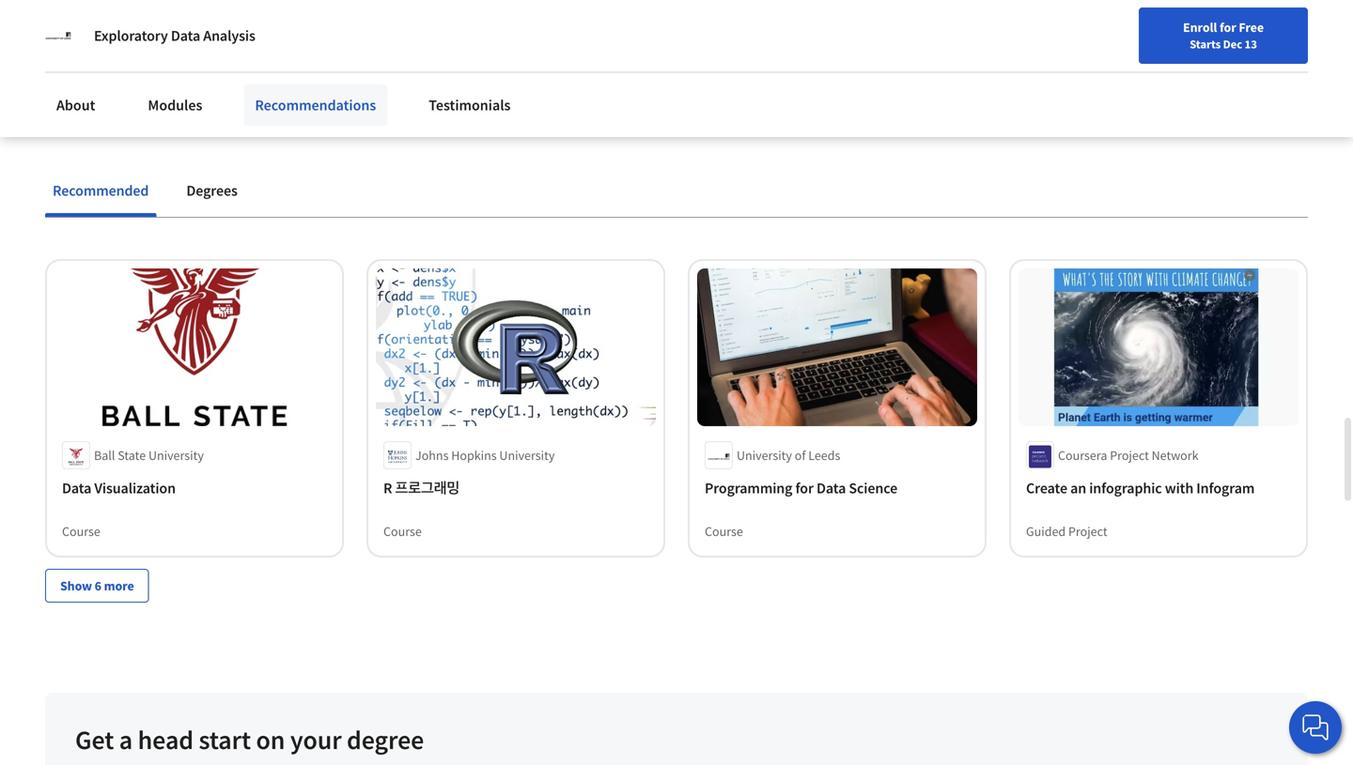 Task type: vqa. For each thing, say whether or not it's contained in the screenshot.


Task type: locate. For each thing, give the bounding box(es) containing it.
chat with us image
[[1301, 713, 1331, 743]]

project up infographic
[[1110, 447, 1149, 464]]

on
[[256, 724, 285, 757]]

3 course from the left
[[705, 523, 743, 540]]

2 horizontal spatial course
[[705, 523, 743, 540]]

hopkins
[[451, 447, 497, 464]]

1 course from the left
[[62, 523, 100, 540]]

course
[[62, 523, 100, 540], [383, 523, 422, 540], [705, 523, 743, 540]]

1 horizontal spatial project
[[1110, 447, 1149, 464]]

show 6 more
[[60, 578, 134, 595]]

for down of
[[795, 479, 814, 498]]

university
[[148, 447, 204, 464], [499, 447, 555, 464], [737, 447, 792, 464]]

guided
[[1026, 523, 1066, 540]]

create
[[1026, 479, 1067, 498]]

course for programming
[[705, 523, 743, 540]]

university up the r 프로그래밍 link
[[499, 447, 555, 464]]

1 vertical spatial recommended
[[53, 182, 149, 200]]

johns
[[415, 447, 449, 464]]

r 프로그래밍
[[383, 479, 460, 498]]

13
[[1245, 37, 1257, 52]]

with
[[1165, 479, 1194, 498]]

data visualization
[[62, 479, 176, 498]]

0 vertical spatial for
[[1220, 19, 1236, 36]]

for inside enroll for free starts dec 13
[[1220, 19, 1236, 36]]

degree
[[347, 724, 424, 757]]

show 6 more button
[[45, 569, 149, 603]]

recommendation tabs tab list
[[45, 168, 1308, 217]]

project right "guided" at the right bottom
[[1068, 523, 1108, 540]]

infogram
[[1196, 479, 1255, 498]]

johns hopkins university
[[415, 447, 555, 464]]

university of leeds
[[737, 447, 840, 464]]

an
[[1070, 479, 1086, 498]]

recommended for recommended if you're interested in data analysis
[[45, 105, 214, 138]]

project
[[1110, 447, 1149, 464], [1068, 523, 1108, 540]]

data visualization link
[[62, 477, 327, 500]]

1 horizontal spatial for
[[1220, 19, 1236, 36]]

course for r
[[383, 523, 422, 540]]

you're
[[240, 105, 311, 138]]

0 horizontal spatial university
[[148, 447, 204, 464]]

science
[[849, 479, 898, 498]]

a
[[119, 724, 133, 757]]

1 vertical spatial project
[[1068, 523, 1108, 540]]

0 horizontal spatial for
[[795, 479, 814, 498]]

recommended inside 'button'
[[53, 182, 149, 200]]

1 horizontal spatial university
[[499, 447, 555, 464]]

data left the visualization
[[62, 479, 91, 498]]

recommendations
[[255, 96, 376, 115]]

course up 'show'
[[62, 523, 100, 540]]

1 vertical spatial for
[[795, 479, 814, 498]]

2 horizontal spatial university
[[737, 447, 792, 464]]

university left of
[[737, 447, 792, 464]]

r 프로그래밍 link
[[383, 477, 648, 500]]

testimonials
[[429, 96, 511, 115]]

analysis
[[203, 26, 255, 45], [519, 105, 611, 138]]

show
[[60, 578, 92, 595]]

1 horizontal spatial course
[[383, 523, 422, 540]]

recommended down about link
[[53, 182, 149, 200]]

menu item
[[1014, 19, 1135, 80]]

1 vertical spatial analysis
[[519, 105, 611, 138]]

data
[[171, 26, 200, 45], [462, 105, 514, 138], [62, 479, 91, 498], [817, 479, 846, 498]]

0 vertical spatial recommended
[[45, 105, 214, 138]]

data right the in
[[462, 105, 514, 138]]

about link
[[45, 85, 107, 126]]

degrees
[[186, 182, 238, 200]]

of
[[795, 447, 806, 464]]

programming for data science
[[705, 479, 898, 498]]

1 university from the left
[[148, 447, 204, 464]]

data down "leeds"
[[817, 479, 846, 498]]

recommended up recommended 'button'
[[45, 105, 214, 138]]

course down programming at the bottom
[[705, 523, 743, 540]]

course down r
[[383, 523, 422, 540]]

project for guided
[[1068, 523, 1108, 540]]

recommended if you're interested in data analysis
[[45, 105, 611, 138]]

start
[[199, 724, 251, 757]]

project for coursera
[[1110, 447, 1149, 464]]

for for data
[[795, 479, 814, 498]]

for up dec
[[1220, 19, 1236, 36]]

2 university from the left
[[499, 447, 555, 464]]

0 vertical spatial analysis
[[203, 26, 255, 45]]

0 horizontal spatial project
[[1068, 523, 1108, 540]]

coursera project network
[[1058, 447, 1199, 464]]

university up data visualization 'link'
[[148, 447, 204, 464]]

for inside collection element
[[795, 479, 814, 498]]

2 course from the left
[[383, 523, 422, 540]]

0 horizontal spatial course
[[62, 523, 100, 540]]

0 vertical spatial project
[[1110, 447, 1149, 464]]

for
[[1220, 19, 1236, 36], [795, 479, 814, 498]]

프로그래밍
[[395, 479, 460, 498]]

recommended
[[45, 105, 214, 138], [53, 182, 149, 200]]



Task type: describe. For each thing, give the bounding box(es) containing it.
your
[[290, 724, 342, 757]]

visualization
[[94, 479, 176, 498]]

programming
[[705, 479, 793, 498]]

modules
[[148, 96, 202, 115]]

data right exploratory
[[171, 26, 200, 45]]

coursera
[[1058, 447, 1107, 464]]

if
[[219, 105, 234, 138]]

1 horizontal spatial analysis
[[519, 105, 611, 138]]

guided project
[[1026, 523, 1108, 540]]

recommended button
[[45, 168, 156, 214]]

data inside 'link'
[[62, 479, 91, 498]]

network
[[1152, 447, 1199, 464]]

enroll for free starts dec 13
[[1183, 19, 1264, 52]]

exploratory
[[94, 26, 168, 45]]

create an infographic with infogram
[[1026, 479, 1255, 498]]

6
[[95, 578, 101, 595]]

in
[[435, 105, 457, 138]]

testimonials link
[[417, 85, 522, 126]]

modules link
[[137, 85, 214, 126]]

for for free
[[1220, 19, 1236, 36]]

r
[[383, 479, 392, 498]]

0 horizontal spatial analysis
[[203, 26, 255, 45]]

get
[[75, 724, 114, 757]]

university for r 프로그래밍
[[499, 447, 555, 464]]

dec
[[1223, 37, 1242, 52]]

coursera image
[[23, 15, 142, 45]]

exploratory data analysis
[[94, 26, 255, 45]]

university for data visualization
[[148, 447, 204, 464]]

infographic
[[1089, 479, 1162, 498]]

free
[[1239, 19, 1264, 36]]

starts
[[1190, 37, 1221, 52]]

get a head start on your degree
[[75, 724, 424, 757]]

about
[[56, 96, 95, 115]]

interested
[[316, 105, 430, 138]]

create an infographic with infogram link
[[1026, 477, 1291, 500]]

university of leeds image
[[45, 23, 71, 49]]

state
[[118, 447, 146, 464]]

3 university from the left
[[737, 447, 792, 464]]

head
[[138, 724, 194, 757]]

ball state university
[[94, 447, 204, 464]]

degrees button
[[179, 168, 245, 214]]

leeds
[[808, 447, 840, 464]]

collection element
[[34, 218, 1319, 633]]

enroll
[[1183, 19, 1217, 36]]

recommendations link
[[244, 85, 387, 126]]

more
[[104, 578, 134, 595]]

course for data
[[62, 523, 100, 540]]

ball
[[94, 447, 115, 464]]

recommended for recommended
[[53, 182, 149, 200]]

programming for data science link
[[705, 477, 970, 500]]



